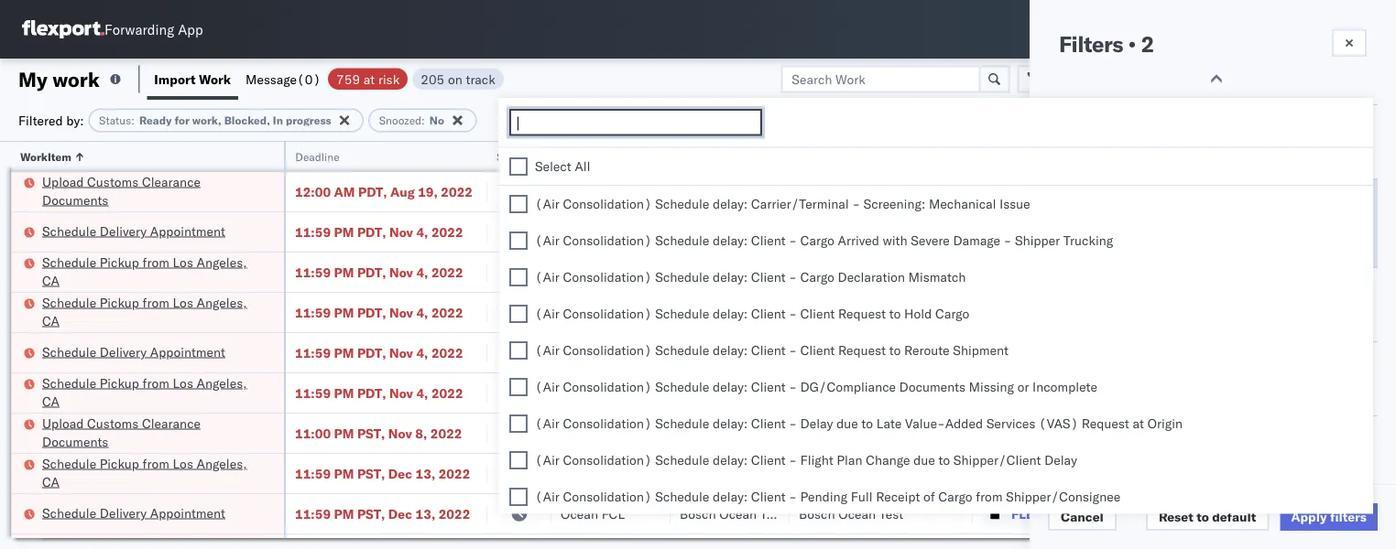 Task type: vqa. For each thing, say whether or not it's contained in the screenshot.
Flex
yes



Task type: describe. For each thing, give the bounding box(es) containing it.
(air consolidation) schedule delay: carrier/terminal - screening: mechanical issue
[[535, 196, 1031, 212]]

3 delay: from the top
[[713, 269, 748, 285]]

5 flex- from the top
[[1012, 426, 1051, 442]]

incomplete
[[1033, 379, 1098, 395]]

clearance for flexport demo consignee
[[142, 174, 201, 190]]

6 fcl from the top
[[602, 385, 625, 401]]

shipper
[[1015, 232, 1060, 248]]

4 ceau7522281, hlxu6269489, hlxu80349 from the top
[[1129, 345, 1397, 361]]

8,
[[415, 426, 427, 442]]

(air consolidation) schedule delay: client - delay due to late value-added services (vas) request at origin
[[535, 416, 1183, 432]]

os button
[[1332, 8, 1375, 50]]

client name
[[680, 150, 742, 164]]

2 schedule pickup from los angeles, ca button from the top
[[42, 294, 260, 332]]

upload for 12:00 am pdt, aug 19, 2022
[[42, 174, 84, 190]]

nov for 11:00 pm pst, nov 8, 2022 upload customs clearance documents link
[[388, 426, 412, 442]]

exception
[[1059, 202, 1120, 218]]

1 11:59 from the top
[[295, 224, 331, 240]]

1 fcl from the top
[[602, 184, 625, 200]]

6 ocean fcl from the top
[[561, 385, 625, 401]]

9 ocean fcl from the top
[[561, 506, 625, 522]]

flex id button
[[973, 146, 1102, 164]]

message (0)
[[246, 71, 321, 87]]

4 4, from the top
[[416, 345, 428, 361]]

12:00 am pdt, aug 19, 2022
[[295, 184, 473, 200]]

1 angeles, from the top
[[197, 254, 247, 270]]

consolidation) for (air consolidation) schedule delay: client - flight plan change due to shipper/client delay
[[563, 452, 652, 468]]

pending
[[801, 489, 848, 505]]

ready inside ready for customs clearance
[[1059, 127, 1097, 143]]

4 flex- from the top
[[1012, 385, 1051, 401]]

cargo down carrier/terminal
[[801, 232, 835, 248]]

arrived
[[838, 232, 880, 248]]

flexport for flexport import customs
[[1059, 365, 1111, 381]]

cancel
[[1061, 510, 1104, 526]]

3 schedule pickup from los angeles, ca link from the top
[[42, 374, 260, 411]]

request for reroute
[[839, 342, 886, 358]]

: for snoozed
[[422, 114, 425, 127]]

2 flex-1889466 from the top
[[1012, 506, 1107, 522]]

progress
[[286, 114, 331, 127]]

test up late
[[880, 385, 904, 401]]

flexport for flexport demo consignee
[[680, 184, 728, 200]]

5 hlxu80349 from the top
[[1324, 385, 1397, 401]]

2 ocean fcl from the top
[[561, 224, 625, 240]]

apply filters
[[1291, 510, 1367, 526]]

documents for 12:00 am pdt, aug 19, 2022
[[42, 192, 108, 208]]

damage
[[953, 232, 1001, 248]]

- for (air consolidation) schedule delay: client - pending full receipt of cargo from shipper/consignee
[[789, 489, 797, 505]]

13, for schedule delivery appointment
[[416, 506, 436, 522]]

(air consolidation) schedule delay: client - dg/compliance documents missing or incomplete
[[535, 379, 1098, 395]]

workitem
[[20, 150, 71, 164]]

11:59 pm pdt, nov 4, 2022 for first schedule pickup from los angeles, ca button from the top
[[295, 264, 463, 280]]

4 schedule pickup from los angeles, ca link from the top
[[42, 455, 260, 492]]

pst, for schedule delivery appointment
[[357, 506, 385, 522]]

(0)
[[297, 71, 321, 87]]

test down with
[[880, 264, 904, 280]]

ca for third the schedule pickup from los angeles, ca link from the top of the page
[[42, 394, 60, 410]]

(air consolidation) schedule delay: client - cargo arrived with severe damage - shipper trucking
[[535, 232, 1114, 248]]

1660288
[[1051, 184, 1107, 200]]

pm for third schedule delivery appointment link from the top of the page
[[334, 506, 354, 522]]

- for (air consolidation) schedule delay: client - client request to reroute shipment
[[789, 342, 797, 358]]

customs inside "flexport import customs"
[[1059, 378, 1113, 394]]

forwarding app
[[104, 21, 203, 38]]

services
[[987, 416, 1036, 432]]

snooze
[[497, 150, 533, 164]]

8 ocean fcl from the top
[[561, 466, 625, 482]]

6 ceau7522281, hlxu6269489, hlxu80349 from the top
[[1129, 425, 1397, 441]]

upload for 11:00 pm pst, nov 8, 2022
[[42, 416, 84, 432]]

appointment for third schedule delivery appointment link from the bottom
[[150, 223, 225, 239]]

clearance inside ready for customs clearance
[[1059, 140, 1122, 156]]

ca for fourth the schedule pickup from los angeles, ca link from the top of the page
[[42, 474, 60, 490]]

resize handle column header for deadline
[[466, 142, 488, 550]]

pst, for schedule pickup from los angeles, ca
[[357, 466, 385, 482]]

to for hold
[[890, 306, 901, 322]]

on
[[448, 71, 463, 87]]

5 ceau7522281, hlxu6269489, hlxu80349 from the top
[[1129, 385, 1397, 401]]

carrier/terminal
[[751, 196, 849, 212]]

delay: for severe
[[713, 232, 748, 248]]

request for hold
[[839, 306, 886, 322]]

4 ceau7522281, from the top
[[1129, 345, 1223, 361]]

4 fcl from the top
[[602, 305, 625, 321]]

consolidation) for (air consolidation) schedule delay: client - cargo arrived with severe damage - shipper trucking
[[563, 232, 652, 248]]

ready for customs clearance
[[1059, 127, 1178, 156]]

upload customs clearance documents for 12:00 am pdt, aug 19, 2022
[[42, 174, 201, 208]]

pickup for 3rd schedule pickup from los angeles, ca button from the bottom
[[100, 295, 139, 311]]

7 flex- from the top
[[1012, 506, 1051, 522]]

5 ocean fcl from the top
[[561, 345, 625, 361]]

- for (air consolidation) schedule delay: client - cargo declaration mismatch
[[789, 269, 797, 285]]

11:59 for fourth the schedule pickup from los angeles, ca link from the top of the page
[[295, 466, 331, 482]]

5 4, from the top
[[416, 385, 428, 401]]

lhuu7894563,
[[1129, 506, 1224, 522]]

dec for schedule delivery appointment
[[388, 506, 412, 522]]

mode button
[[552, 146, 652, 164]]

test left flight
[[760, 466, 785, 482]]

1 schedule delivery appointment link from the top
[[42, 222, 225, 241]]

2 ceau7522281, from the top
[[1129, 264, 1223, 280]]

lhuu7894563, uetu5238478
[[1129, 506, 1316, 522]]

3 schedule pickup from los angeles, ca button from the top
[[42, 374, 260, 413]]

4 hlxu6269489, from the top
[[1226, 345, 1320, 361]]

2 delivery from the top
[[100, 344, 147, 360]]

Search Work text field
[[781, 66, 981, 93]]

cargo right "of"
[[939, 489, 973, 505]]

1 hlxu6269489, from the top
[[1226, 224, 1320, 240]]

to down value-
[[939, 452, 950, 468]]

3 resize handle column header from the left
[[530, 142, 552, 550]]

1 schedule delivery appointment button from the top
[[42, 222, 225, 242]]

test left hold
[[880, 305, 904, 321]]

pm for fourth the schedule pickup from los angeles, ca link from the bottom of the page
[[334, 264, 354, 280]]

from for fourth the schedule pickup from los angeles, ca link from the top of the page
[[143, 456, 169, 472]]

los for fourth the schedule pickup from los angeles, ca link from the top of the page
[[173, 456, 193, 472]]

pm for third the schedule pickup from los angeles, ca link from the top of the page
[[334, 385, 354, 401]]

test left reroute
[[880, 345, 904, 361]]

client for (air consolidation) schedule delay: client - dg/compliance documents missing or incomplete
[[751, 379, 786, 395]]

12:00
[[295, 184, 331, 200]]

consolidation) for (air consolidation) schedule delay: client - delay due to late value-added services (vas) request at origin
[[563, 416, 652, 432]]

6 ceau7522281, from the top
[[1129, 425, 1223, 441]]

list box containing select all
[[499, 148, 1374, 550]]

of
[[924, 489, 935, 505]]

at inside list box
[[1133, 416, 1145, 432]]

2
[[1141, 30, 1155, 58]]

1 delay: from the top
[[713, 196, 748, 212]]

9 fcl from the top
[[602, 506, 625, 522]]

2 fcl from the top
[[602, 224, 625, 240]]

mbl/mawb numbers button
[[1239, 146, 1397, 164]]

client for (air consolidation) schedule delay: client - flight plan change due to shipper/client delay
[[751, 452, 786, 468]]

3 ceau7522281, from the top
[[1129, 304, 1223, 320]]

pm for 11:00 pm pst, nov 8, 2022 upload customs clearance documents link
[[334, 426, 354, 442]]

import work button
[[147, 59, 238, 100]]

demo
[[731, 184, 765, 200]]

4 flex-1846748 from the top
[[1012, 426, 1107, 442]]

forwarding
[[104, 21, 174, 38]]

app
[[178, 21, 203, 38]]

(air for (air consolidation) schedule delay: client - cargo declaration mismatch
[[535, 269, 560, 285]]

5 fcl from the top
[[602, 345, 625, 361]]

9 resize handle column header from the left
[[1364, 142, 1386, 550]]

1 pm from the top
[[334, 224, 354, 240]]

status : ready for work, blocked, in progress
[[99, 114, 331, 127]]

am
[[334, 184, 355, 200]]

issue
[[1000, 196, 1031, 212]]

4 angeles, from the top
[[197, 456, 247, 472]]

1 flex- from the top
[[1012, 184, 1051, 200]]

consolidation) for (air consolidation) schedule delay: client - dg/compliance documents missing or incomplete
[[563, 379, 652, 395]]

1 flex-1846748 from the top
[[1012, 224, 1107, 240]]

2 schedule delivery appointment from the top
[[42, 344, 225, 360]]

6 hlxu80349 from the top
[[1324, 425, 1397, 441]]

(air for (air consolidation) schedule delay: client - delay due to late value-added services (vas) request at origin
[[535, 416, 560, 432]]

numbers for mbl/mawb numbers
[[1315, 150, 1360, 164]]

1 1889466 from the top
[[1051, 466, 1107, 482]]

flex id
[[982, 150, 1017, 164]]

11:59 for third schedule delivery appointment link from the top of the page
[[295, 506, 331, 522]]

3 1846748 from the top
[[1051, 385, 1107, 401]]

from inside list box
[[976, 489, 1003, 505]]

mechanical
[[929, 196, 997, 212]]

to inside button
[[1197, 510, 1209, 526]]

message
[[246, 71, 297, 87]]

19,
[[418, 184, 438, 200]]

for
[[175, 114, 190, 127]]

upload customs clearance documents for 11:00 pm pst, nov 8, 2022
[[42, 416, 201, 450]]

4 ocean fcl from the top
[[561, 305, 625, 321]]

3 flex- from the top
[[1012, 345, 1051, 361]]

apply filters button
[[1280, 504, 1378, 532]]

filters
[[1331, 510, 1367, 526]]

from for fourth the schedule pickup from los angeles, ca link from the bottom of the page
[[143, 254, 169, 270]]

transit
[[1105, 452, 1148, 468]]

late
[[877, 416, 902, 432]]

to for reroute
[[890, 342, 901, 358]]

resize handle column header for mode
[[649, 142, 671, 550]]

value-
[[905, 416, 946, 432]]

1 vertical spatial delay
[[1045, 452, 1078, 468]]

forwarding app link
[[22, 20, 203, 38]]

3 4, from the top
[[416, 305, 428, 321]]

1 schedule pickup from los angeles, ca button from the top
[[42, 253, 260, 292]]

2 schedule delivery appointment button from the top
[[42, 343, 225, 363]]

2 hlxu6269489, from the top
[[1226, 264, 1320, 280]]

exception type
[[1059, 202, 1153, 218]]

by:
[[66, 112, 84, 128]]

3 angeles, from the top
[[197, 375, 247, 391]]

client for (air consolidation) schedule delay: client - cargo declaration mismatch
[[751, 269, 786, 285]]

3 delivery from the top
[[100, 505, 147, 521]]

8 fcl from the top
[[602, 466, 625, 482]]

los for third the schedule pickup from los angeles, ca link from the top of the page
[[173, 375, 193, 391]]

los for fourth the schedule pickup from los angeles, ca link from the bottom of the page
[[173, 254, 193, 270]]

name
[[712, 150, 742, 164]]

2 flex- from the top
[[1012, 224, 1051, 240]]

3 ceau7522281, hlxu6269489, hlxu80349 from the top
[[1129, 304, 1397, 320]]

(air consolidation) schedule delay: client - client request to hold cargo
[[535, 306, 970, 322]]

import inside "flexport import customs"
[[1114, 365, 1156, 381]]

snoozed : no
[[379, 114, 444, 127]]

pm for fourth the schedule pickup from los angeles, ca link from the top of the page
[[334, 466, 354, 482]]

or
[[1018, 379, 1029, 395]]

- for (air consolidation) schedule delay: client - cargo arrived with severe damage - shipper trucking
[[789, 232, 797, 248]]

client name button
[[671, 146, 772, 164]]

1 schedule delivery appointment from the top
[[42, 223, 225, 239]]

flight
[[801, 452, 834, 468]]

delay: for hold
[[713, 306, 748, 322]]

screening:
[[864, 196, 926, 212]]

2 1846748 from the top
[[1051, 345, 1107, 361]]

3 schedule delivery appointment from the top
[[42, 505, 225, 521]]

11:59 for fourth the schedule pickup from los angeles, ca link from the bottom of the page
[[295, 264, 331, 280]]

receipt
[[876, 489, 920, 505]]

1 hlxu80349 from the top
[[1324, 224, 1397, 240]]

client for (air consolidation) schedule delay: client - client request to hold cargo
[[751, 306, 786, 322]]

client inside button
[[680, 150, 710, 164]]

1 schedule pickup from los angeles, ca link from the top
[[42, 253, 260, 290]]

11:59 for 3rd the schedule pickup from los angeles, ca link from the bottom
[[295, 305, 331, 321]]

shipper/consignee
[[1006, 489, 1121, 505]]

4 1846748 from the top
[[1051, 426, 1107, 442]]

full
[[851, 489, 873, 505]]

1 1846748 from the top
[[1051, 224, 1107, 240]]

4 hlxu80349 from the top
[[1324, 345, 1397, 361]]

(air consolidation) schedule delay: client - flight plan change due to shipper/client delay
[[535, 452, 1078, 468]]

0 horizontal spatial ready
[[139, 114, 172, 127]]

test down (air consolidation) schedule delay: client - client request to reroute shipment
[[760, 385, 785, 401]]

- for (air consolidation) schedule delay: client - client request to hold cargo
[[789, 306, 797, 322]]

2 1889466 from the top
[[1051, 506, 1107, 522]]

(air for (air consolidation) schedule delay: client - pending full receipt of cargo from shipper/consignee
[[535, 489, 560, 505]]

(air consolidation) schedule delay: client - cargo declaration mismatch
[[535, 269, 966, 285]]

deadline button
[[286, 146, 469, 164]]

client for (air consolidation) schedule delay: client - pending full receipt of cargo from shipper/consignee
[[751, 489, 786, 505]]

1 11:59 pm pdt, nov 4, 2022 from the top
[[295, 224, 463, 240]]

filtered
[[18, 112, 63, 128]]

resize handle column header for client name
[[768, 142, 790, 550]]

blocked,
[[224, 114, 270, 127]]

resize handle column header for flex id
[[1098, 142, 1120, 550]]

delay: for due
[[713, 452, 748, 468]]

mismatch
[[909, 269, 966, 285]]

0 vertical spatial at
[[364, 71, 375, 87]]

pickup for fourth schedule pickup from los angeles, ca button
[[100, 456, 139, 472]]

5 hlxu6269489, from the top
[[1226, 385, 1320, 401]]

•
[[1129, 30, 1136, 58]]

ca for 3rd the schedule pickup from los angeles, ca link from the bottom
[[42, 313, 60, 329]]

flexport. image
[[22, 20, 104, 38]]

filtered by:
[[18, 112, 84, 128]]

apply
[[1291, 510, 1327, 526]]

flexport import customs
[[1059, 365, 1156, 394]]

all
[[575, 158, 591, 174]]

missing
[[969, 379, 1014, 395]]



Task type: locate. For each thing, give the bounding box(es) containing it.
deadline
[[295, 150, 339, 164]]

request
[[839, 306, 886, 322], [839, 342, 886, 358], [1082, 416, 1130, 432]]

1 resize handle column header from the left
[[262, 142, 284, 550]]

flexport moving inbond transit
[[1059, 439, 1159, 468]]

1 vertical spatial flex-1889466
[[1012, 506, 1107, 522]]

4 11:59 pm pdt, nov 4, 2022 from the top
[[295, 345, 463, 361]]

1 vertical spatial upload customs clearance documents link
[[42, 415, 260, 451]]

3 schedule delivery appointment link from the top
[[42, 504, 225, 523]]

flex- up or
[[1012, 345, 1051, 361]]

2 11:59 pm pst, dec 13, 2022 from the top
[[295, 506, 470, 522]]

shipper/client
[[954, 452, 1041, 468]]

flex-1846748 up (vas)
[[1012, 385, 1107, 401]]

0 vertical spatial schedule delivery appointment button
[[42, 222, 225, 242]]

flex-1846748 down "exception"
[[1012, 224, 1107, 240]]

(air for (air consolidation) schedule delay: client - cargo arrived with severe damage - shipper trucking
[[535, 232, 560, 248]]

pm for 3rd the schedule pickup from los angeles, ca link from the bottom
[[334, 305, 354, 321]]

4 11:59 from the top
[[295, 345, 331, 361]]

2 vertical spatial schedule delivery appointment button
[[42, 504, 225, 525]]

0 vertical spatial abcdefg78456546
[[1248, 466, 1371, 482]]

reset to default
[[1159, 510, 1257, 526]]

: left no
[[422, 114, 425, 127]]

2 vertical spatial schedule delivery appointment link
[[42, 504, 225, 523]]

2 upload customs clearance documents link from the top
[[42, 415, 260, 451]]

6 11:59 from the top
[[295, 466, 331, 482]]

flex-1889466 up shipper/consignee
[[1012, 466, 1107, 482]]

id
[[1006, 150, 1017, 164]]

1 appointment from the top
[[150, 223, 225, 239]]

appointment
[[150, 223, 225, 239], [150, 344, 225, 360], [150, 505, 225, 521]]

work,
[[192, 114, 221, 127]]

flex- up the services
[[1012, 385, 1051, 401]]

3 fcl from the top
[[602, 264, 625, 280]]

flex-1846748 up 'inbond'
[[1012, 426, 1107, 442]]

- for (air consolidation) schedule delay: client - flight plan change due to shipper/client delay
[[789, 452, 797, 468]]

1 ca from the top
[[42, 273, 60, 289]]

0 vertical spatial appointment
[[150, 223, 225, 239]]

13, for schedule pickup from los angeles, ca
[[416, 466, 436, 482]]

to
[[890, 306, 901, 322], [890, 342, 901, 358], [862, 416, 873, 432], [939, 452, 950, 468], [1197, 510, 1209, 526]]

3 consolidation) from the top
[[563, 269, 652, 285]]

1 horizontal spatial delay
[[1045, 452, 1078, 468]]

11:59 for third the schedule pickup from los angeles, ca link from the top of the page
[[295, 385, 331, 401]]

2 delay: from the top
[[713, 232, 748, 248]]

at up the moving
[[1133, 416, 1145, 432]]

change
[[866, 452, 910, 468]]

11:00 pm pst, nov 8, 2022
[[295, 426, 462, 442]]

documents inside list box
[[900, 379, 966, 395]]

(air for (air consolidation) schedule delay: client - flight plan change due to shipper/client delay
[[535, 452, 560, 468]]

consolidation) for (air consolidation) schedule delay: client - cargo declaration mismatch
[[563, 269, 652, 285]]

cargo down (air consolidation) schedule delay: client - cargo arrived with severe damage - shipper trucking
[[801, 269, 835, 285]]

aug
[[390, 184, 415, 200]]

flex- up shipper/consignee
[[1012, 466, 1051, 482]]

consignee inside button
[[799, 150, 852, 164]]

no
[[430, 114, 444, 127]]

1 ceau7522281, hlxu6269489, hlxu80349 from the top
[[1129, 224, 1397, 240]]

client for (air consolidation) schedule delay: client - client request to reroute shipment
[[751, 342, 786, 358]]

flex- up shipper/client
[[1012, 426, 1051, 442]]

appointment for third schedule delivery appointment link from the top of the page
[[150, 505, 225, 521]]

flex-1889466 down shipper/consignee
[[1012, 506, 1107, 522]]

added
[[946, 416, 983, 432]]

11:59 pm pdt, nov 4, 2022 for second schedule pickup from los angeles, ca button from the bottom of the page
[[295, 385, 463, 401]]

test up "(air consolidation) schedule delay: client - flight plan change due to shipper/client delay"
[[760, 426, 785, 442]]

test down "(air consolidation) schedule delay: carrier/terminal - screening: mechanical issue"
[[760, 224, 785, 240]]

default
[[1213, 510, 1257, 526]]

due down the dg/compliance
[[837, 416, 858, 432]]

pst, for upload customs clearance documents
[[357, 426, 385, 442]]

flexport for flexport moving inbond transit
[[1059, 439, 1111, 455]]

2 appointment from the top
[[150, 344, 225, 360]]

delay: for or
[[713, 379, 748, 395]]

at left risk
[[364, 71, 375, 87]]

0 vertical spatial 11:59 pm pst, dec 13, 2022
[[295, 466, 470, 482]]

upload customs clearance documents button for 11:00 pm pst, nov 8, 2022
[[42, 415, 260, 453]]

0 vertical spatial upload
[[42, 174, 84, 190]]

(air consolidation) schedule delay: client - client request to reroute shipment
[[535, 342, 1009, 358]]

2 vertical spatial clearance
[[142, 416, 201, 432]]

1 flex-1889466 from the top
[[1012, 466, 1107, 482]]

4 schedule pickup from los angeles, ca button from the top
[[42, 455, 260, 493]]

2 schedule pickup from los angeles, ca link from the top
[[42, 294, 260, 330]]

1846748 up (vas)
[[1051, 385, 1107, 401]]

0 vertical spatial flex-1889466
[[1012, 466, 1107, 482]]

resize handle column header
[[262, 142, 284, 550], [466, 142, 488, 550], [530, 142, 552, 550], [649, 142, 671, 550], [768, 142, 790, 550], [951, 142, 973, 550], [1098, 142, 1120, 550], [1217, 142, 1239, 550], [1364, 142, 1386, 550]]

cargo right hold
[[936, 306, 970, 322]]

0 vertical spatial dec
[[388, 466, 412, 482]]

container numbers button
[[1120, 138, 1221, 171]]

schedule pickup from los angeles, ca for third the schedule pickup from los angeles, ca link from the top of the page
[[42, 375, 247, 410]]

2 upload from the top
[[42, 416, 84, 432]]

- for (air consolidation) schedule delay: client - delay due to late value-added services (vas) request at origin
[[789, 416, 797, 432]]

- for (air consolidation) schedule delay: carrier/terminal - screening: mechanical issue
[[853, 196, 861, 212]]

delay: for late
[[713, 416, 748, 432]]

1 upload from the top
[[42, 174, 84, 190]]

los for 3rd the schedule pickup from los angeles, ca link from the bottom
[[173, 295, 193, 311]]

request down declaration
[[839, 306, 886, 322]]

4 los from the top
[[173, 456, 193, 472]]

flexport down client name
[[680, 184, 728, 200]]

1 vertical spatial schedule delivery appointment button
[[42, 343, 225, 363]]

4 resize handle column header from the left
[[649, 142, 671, 550]]

4 delay: from the top
[[713, 306, 748, 322]]

import inside button
[[154, 71, 196, 87]]

list box
[[499, 148, 1374, 550]]

0 vertical spatial 1889466
[[1051, 466, 1107, 482]]

4 ca from the top
[[42, 474, 60, 490]]

0 vertical spatial 13,
[[416, 466, 436, 482]]

1 vertical spatial consignee
[[769, 184, 830, 200]]

pm
[[334, 224, 354, 240], [334, 264, 354, 280], [334, 305, 354, 321], [334, 345, 354, 361], [334, 385, 354, 401], [334, 426, 354, 442], [334, 466, 354, 482], [334, 506, 354, 522]]

0 vertical spatial schedule delivery appointment
[[42, 223, 225, 239]]

1 vertical spatial request
[[839, 342, 886, 358]]

due right change
[[914, 452, 935, 468]]

to left hold
[[890, 306, 901, 322]]

3 ca from the top
[[42, 394, 60, 410]]

1 vertical spatial 1889466
[[1051, 506, 1107, 522]]

7 fcl from the top
[[602, 426, 625, 442]]

dg/compliance
[[801, 379, 896, 395]]

1 vertical spatial upload customs clearance documents
[[42, 416, 201, 450]]

1 consolidation) from the top
[[563, 196, 652, 212]]

reset to default button
[[1146, 504, 1269, 532]]

delay
[[801, 416, 833, 432], [1045, 452, 1078, 468]]

inbond
[[1059, 452, 1102, 468]]

2 upload customs clearance documents from the top
[[42, 416, 201, 450]]

container numbers
[[1129, 143, 1178, 171]]

1 vertical spatial import
[[1114, 365, 1156, 381]]

hold
[[905, 306, 932, 322]]

test up (air consolidation) schedule delay: client - client request to hold cargo
[[760, 264, 785, 280]]

Search Shipments (/) text field
[[1046, 16, 1222, 43]]

track
[[466, 71, 496, 87]]

7 (air from the top
[[535, 416, 560, 432]]

1889466 down shipper/consignee
[[1051, 506, 1107, 522]]

flexport
[[680, 184, 728, 200], [1059, 365, 1111, 381], [1059, 439, 1111, 455]]

1846748
[[1051, 224, 1107, 240], [1051, 345, 1107, 361], [1051, 385, 1107, 401], [1051, 426, 1107, 442]]

1 horizontal spatial numbers
[[1315, 150, 1360, 164]]

1 vertical spatial schedule delivery appointment link
[[42, 343, 225, 362]]

hlxu80349
[[1324, 224, 1397, 240], [1324, 264, 1397, 280], [1324, 304, 1397, 320], [1324, 345, 1397, 361], [1324, 385, 1397, 401], [1324, 425, 1397, 441]]

flexport inside "flexport import customs"
[[1059, 365, 1111, 381]]

consignee right demo
[[769, 184, 830, 200]]

resize handle column header for consignee
[[951, 142, 973, 550]]

ymluw236679313
[[1248, 184, 1366, 200]]

0 vertical spatial consignee
[[799, 150, 852, 164]]

3 ocean fcl from the top
[[561, 264, 625, 280]]

test down receipt at the right of the page
[[880, 506, 904, 522]]

import up origin
[[1114, 365, 1156, 381]]

test down (air consolidation) schedule delay: client - client request to hold cargo
[[760, 345, 785, 361]]

consolidation) for (air consolidation) schedule delay: client - client request to hold cargo
[[563, 306, 652, 322]]

ca for fourth the schedule pickup from los angeles, ca link from the bottom of the page
[[42, 273, 60, 289]]

4 pm from the top
[[334, 345, 354, 361]]

cargo
[[801, 232, 835, 248], [801, 269, 835, 285], [936, 306, 970, 322], [939, 489, 973, 505]]

client for (air consolidation) schedule delay: client - cargo arrived with severe damage - shipper trucking
[[751, 232, 786, 248]]

0 vertical spatial upload customs clearance documents link
[[42, 173, 260, 209]]

select all
[[535, 158, 591, 174]]

flex-1660288
[[1012, 184, 1107, 200]]

1 vertical spatial pst,
[[357, 466, 385, 482]]

None checkbox
[[510, 157, 528, 175], [510, 195, 528, 213], [510, 231, 528, 250], [510, 451, 528, 470], [510, 157, 528, 175], [510, 195, 528, 213], [510, 231, 528, 250], [510, 451, 528, 470]]

snoozed
[[379, 114, 422, 127]]

6 flex- from the top
[[1012, 466, 1051, 482]]

6 (air from the top
[[535, 379, 560, 395]]

dec for schedule pickup from los angeles, ca
[[388, 466, 412, 482]]

customs inside ready for customs clearance
[[1124, 127, 1178, 143]]

0 vertical spatial upload customs clearance documents
[[42, 174, 201, 208]]

3 appointment from the top
[[150, 505, 225, 521]]

reset
[[1159, 510, 1194, 526]]

flexport inside flexport moving inbond transit
[[1059, 439, 1111, 455]]

5 11:59 from the top
[[295, 385, 331, 401]]

nov for fourth the schedule pickup from los angeles, ca link from the bottom of the page
[[389, 264, 413, 280]]

request up flexport moving inbond transit
[[1082, 416, 1130, 432]]

2 pst, from the top
[[357, 466, 385, 482]]

2 hlxu80349 from the top
[[1324, 264, 1397, 280]]

None checkbox
[[510, 268, 528, 286], [510, 305, 528, 323], [510, 341, 528, 360], [510, 378, 528, 396], [510, 415, 528, 433], [510, 488, 528, 506], [510, 268, 528, 286], [510, 305, 528, 323], [510, 341, 528, 360], [510, 378, 528, 396], [510, 415, 528, 433], [510, 488, 528, 506]]

shipment
[[953, 342, 1009, 358]]

2 vertical spatial documents
[[42, 434, 108, 450]]

1 horizontal spatial due
[[914, 452, 935, 468]]

moving
[[1114, 439, 1159, 455]]

for
[[1100, 127, 1121, 143]]

risk
[[378, 71, 400, 87]]

my work
[[18, 66, 100, 92]]

2 angeles, from the top
[[197, 295, 247, 311]]

11:59 pm pst, dec 13, 2022 for schedule pickup from los angeles, ca
[[295, 466, 470, 482]]

to left reroute
[[890, 342, 901, 358]]

2 vertical spatial appointment
[[150, 505, 225, 521]]

5 (air from the top
[[535, 342, 560, 358]]

container
[[1129, 143, 1178, 156]]

0 vertical spatial request
[[839, 306, 886, 322]]

2 schedule delivery appointment link from the top
[[42, 343, 225, 362]]

pickup for second schedule pickup from los angeles, ca button from the bottom of the page
[[100, 375, 139, 391]]

nov for 3rd the schedule pickup from los angeles, ca link from the bottom
[[389, 305, 413, 321]]

(vas)
[[1039, 416, 1079, 432]]

abcdefg78456546 for schedule pickup from los angeles, ca
[[1248, 466, 1371, 482]]

1 horizontal spatial :
[[422, 114, 425, 127]]

flexport down (vas)
[[1059, 439, 1111, 455]]

delivery
[[100, 223, 147, 239], [100, 344, 147, 360], [100, 505, 147, 521]]

2 vertical spatial pst,
[[357, 506, 385, 522]]

pickup for first schedule pickup from los angeles, ca button from the top
[[100, 254, 139, 270]]

2 vertical spatial delivery
[[100, 505, 147, 521]]

3 pst, from the top
[[357, 506, 385, 522]]

:
[[131, 114, 135, 127], [422, 114, 425, 127]]

import left work
[[154, 71, 196, 87]]

8 consolidation) from the top
[[563, 452, 652, 468]]

delay up flight
[[801, 416, 833, 432]]

1 vertical spatial due
[[914, 452, 935, 468]]

0 horizontal spatial due
[[837, 416, 858, 432]]

schedule pickup from los angeles, ca button
[[42, 253, 260, 292], [42, 294, 260, 332], [42, 374, 260, 413], [42, 455, 260, 493]]

from
[[143, 254, 169, 270], [143, 295, 169, 311], [143, 375, 169, 391], [143, 456, 169, 472], [976, 489, 1003, 505]]

flex- down issue on the right
[[1012, 224, 1051, 240]]

consignee button
[[790, 146, 955, 164]]

1 vertical spatial documents
[[900, 379, 966, 395]]

2 vertical spatial flexport
[[1059, 439, 1111, 455]]

5 consolidation) from the top
[[563, 342, 652, 358]]

0 vertical spatial import
[[154, 71, 196, 87]]

0 vertical spatial due
[[837, 416, 858, 432]]

7 ocean fcl from the top
[[561, 426, 625, 442]]

1 vertical spatial 13,
[[416, 506, 436, 522]]

1 horizontal spatial ready
[[1059, 127, 1097, 143]]

to for late
[[862, 416, 873, 432]]

caiu7969337
[[1129, 183, 1215, 199]]

test up receipt at the right of the page
[[880, 466, 904, 482]]

5 ceau7522281, from the top
[[1129, 385, 1223, 401]]

abcdefg78456546 for schedule delivery appointment
[[1248, 506, 1371, 522]]

: up workitem button
[[131, 114, 135, 127]]

4 schedule pickup from los angeles, ca from the top
[[42, 456, 247, 490]]

7 resize handle column header from the left
[[1098, 142, 1120, 550]]

2022
[[441, 184, 473, 200], [432, 224, 463, 240], [432, 264, 463, 280], [432, 305, 463, 321], [432, 345, 463, 361], [432, 385, 463, 401], [431, 426, 462, 442], [439, 466, 470, 482], [439, 506, 470, 522]]

2 consolidation) from the top
[[563, 232, 652, 248]]

0 horizontal spatial :
[[131, 114, 135, 127]]

3 11:59 pm pdt, nov 4, 2022 from the top
[[295, 305, 463, 321]]

consolidation) for (air consolidation) schedule delay: client - client request to reroute shipment
[[563, 342, 652, 358]]

2 4, from the top
[[416, 264, 428, 280]]

clearance for bosch ocean test
[[142, 416, 201, 432]]

delay: for reroute
[[713, 342, 748, 358]]

- for (air consolidation) schedule delay: client - dg/compliance documents missing or incomplete
[[789, 379, 797, 395]]

9 consolidation) from the top
[[563, 489, 652, 505]]

(air for (air consolidation) schedule delay: client - client request to hold cargo
[[535, 306, 560, 322]]

2 los from the top
[[173, 295, 193, 311]]

reroute
[[905, 342, 950, 358]]

ocean
[[561, 184, 598, 200], [561, 224, 598, 240], [720, 224, 757, 240], [839, 224, 876, 240], [561, 264, 598, 280], [720, 264, 757, 280], [839, 264, 876, 280], [561, 305, 598, 321], [720, 305, 757, 321], [839, 305, 876, 321], [561, 345, 598, 361], [720, 345, 757, 361], [839, 345, 876, 361], [561, 385, 598, 401], [720, 385, 757, 401], [839, 385, 876, 401], [561, 426, 598, 442], [720, 426, 757, 442], [839, 426, 876, 442], [561, 466, 598, 482], [720, 466, 757, 482], [839, 466, 876, 482], [561, 506, 598, 522], [720, 506, 757, 522], [839, 506, 876, 522]]

abcdefg78456546
[[1248, 466, 1371, 482], [1248, 506, 1371, 522]]

test up (air consolidation) schedule delay: client - client request to reroute shipment
[[760, 305, 785, 321]]

1 4, from the top
[[416, 224, 428, 240]]

schedule pickup from los angeles, ca for fourth the schedule pickup from los angeles, ca link from the bottom of the page
[[42, 254, 247, 289]]

schedule pickup from los angeles, ca for fourth the schedule pickup from los angeles, ca link from the top of the page
[[42, 456, 247, 490]]

0 vertical spatial delay
[[801, 416, 833, 432]]

7 pm from the top
[[334, 466, 354, 482]]

flex- down shipper/consignee
[[1012, 506, 1051, 522]]

uetu5238478
[[1227, 506, 1316, 522]]

to left late
[[862, 416, 873, 432]]

flex-1889466 button
[[982, 461, 1111, 487], [982, 461, 1111, 487], [982, 502, 1111, 527], [982, 502, 1111, 527]]

1 vertical spatial abcdefg78456546
[[1248, 506, 1371, 522]]

0 horizontal spatial delay
[[801, 416, 833, 432]]

1889466 up shipper/consignee
[[1051, 466, 1107, 482]]

delay down (vas)
[[1045, 452, 1078, 468]]

1889466
[[1051, 466, 1107, 482], [1051, 506, 1107, 522]]

11:59 pm pst, dec 13, 2022 for schedule delivery appointment
[[295, 506, 470, 522]]

(air for (air consolidation) schedule delay: carrier/terminal - screening: mechanical issue
[[535, 196, 560, 212]]

1 abcdefg78456546 from the top
[[1248, 466, 1371, 482]]

1 vertical spatial 11:59 pm pst, dec 13, 2022
[[295, 506, 470, 522]]

client for (air consolidation) schedule delay: client - delay due to late value-added services (vas) request at origin
[[751, 416, 786, 432]]

0 vertical spatial clearance
[[1059, 140, 1122, 156]]

1 vertical spatial delivery
[[100, 344, 147, 360]]

1 horizontal spatial import
[[1114, 365, 1156, 381]]

appointment for 2nd schedule delivery appointment link from the top
[[150, 344, 225, 360]]

1 vertical spatial flexport
[[1059, 365, 1111, 381]]

6 hlxu6269489, from the top
[[1226, 425, 1320, 441]]

0 vertical spatial flexport
[[680, 184, 728, 200]]

1 vertical spatial dec
[[388, 506, 412, 522]]

import work
[[154, 71, 231, 87]]

delay: for of
[[713, 489, 748, 505]]

11:59
[[295, 224, 331, 240], [295, 264, 331, 280], [295, 305, 331, 321], [295, 345, 331, 361], [295, 385, 331, 401], [295, 466, 331, 482], [295, 506, 331, 522]]

cancel button
[[1048, 504, 1117, 532]]

status
[[99, 114, 131, 127]]

2 ca from the top
[[42, 313, 60, 329]]

1 vertical spatial appointment
[[150, 344, 225, 360]]

work
[[52, 66, 100, 92]]

3 hlxu80349 from the top
[[1324, 304, 1397, 320]]

flex-1660288 button
[[982, 179, 1111, 205], [982, 179, 1111, 205]]

consolidation) for (air consolidation) schedule delay: carrier/terminal - screening: mechanical issue
[[563, 196, 652, 212]]

schedule
[[655, 196, 710, 212], [42, 223, 96, 239], [655, 232, 710, 248], [42, 254, 96, 270], [655, 269, 710, 285], [42, 295, 96, 311], [655, 306, 710, 322], [655, 342, 710, 358], [42, 344, 96, 360], [42, 375, 96, 391], [655, 379, 710, 395], [655, 416, 710, 432], [655, 452, 710, 468], [42, 456, 96, 472], [655, 489, 710, 505], [42, 505, 96, 521]]

schedule pickup from los angeles, ca
[[42, 254, 247, 289], [42, 295, 247, 329], [42, 375, 247, 410], [42, 456, 247, 490]]

3 schedule pickup from los angeles, ca from the top
[[42, 375, 247, 410]]

2 (air from the top
[[535, 232, 560, 248]]

resize handle column header for workitem
[[262, 142, 284, 550]]

1 dec from the top
[[388, 466, 412, 482]]

1 vertical spatial schedule delivery appointment
[[42, 344, 225, 360]]

3 hlxu6269489, from the top
[[1226, 304, 1320, 320]]

1 delivery from the top
[[100, 223, 147, 239]]

select
[[535, 158, 572, 174]]

from for 3rd the schedule pickup from los angeles, ca link from the bottom
[[143, 295, 169, 311]]

5 11:59 pm pdt, nov 4, 2022 from the top
[[295, 385, 463, 401]]

workitem button
[[11, 146, 266, 164]]

1 vertical spatial at
[[1133, 416, 1145, 432]]

1846748 up incomplete
[[1051, 345, 1107, 361]]

0 vertical spatial pst,
[[357, 426, 385, 442]]

0 vertical spatial schedule delivery appointment link
[[42, 222, 225, 241]]

--
[[799, 184, 815, 200]]

1 los from the top
[[173, 254, 193, 270]]

1 : from the left
[[131, 114, 135, 127]]

schedule delivery appointment button
[[42, 222, 225, 242], [42, 343, 225, 363], [42, 504, 225, 525]]

flexport up (vas)
[[1059, 365, 1111, 381]]

flex- down flex id button
[[1012, 184, 1051, 200]]

1846748 down "exception"
[[1051, 224, 1107, 240]]

upload customs clearance documents link for 11:00 pm pst, nov 8, 2022
[[42, 415, 260, 451]]

2 ceau7522281, hlxu6269489, hlxu80349 from the top
[[1129, 264, 1397, 280]]

3 11:59 from the top
[[295, 305, 331, 321]]

test up change
[[880, 426, 904, 442]]

205 on track
[[421, 71, 496, 87]]

1 vertical spatial clearance
[[142, 174, 201, 190]]

flex-1846748 up incomplete
[[1012, 345, 1107, 361]]

1846748 up 'inbond'
[[1051, 426, 1107, 442]]

0 horizontal spatial at
[[364, 71, 375, 87]]

3 schedule delivery appointment button from the top
[[42, 504, 225, 525]]

0 vertical spatial upload customs clearance documents button
[[42, 173, 260, 211]]

0 horizontal spatial import
[[154, 71, 196, 87]]

os
[[1345, 22, 1362, 36]]

numbers inside "container numbers"
[[1129, 157, 1174, 171]]

1 vertical spatial upload customs clearance documents button
[[42, 415, 260, 453]]

ca
[[42, 273, 60, 289], [42, 313, 60, 329], [42, 394, 60, 410], [42, 474, 60, 490]]

None text field
[[516, 115, 761, 132]]

: for status
[[131, 114, 135, 127]]

2 flex-1846748 from the top
[[1012, 345, 1107, 361]]

1 ocean fcl from the top
[[561, 184, 625, 200]]

to right reset
[[1197, 510, 1209, 526]]

1 horizontal spatial at
[[1133, 416, 1145, 432]]

(air for (air consolidation) schedule delay: client - client request to reroute shipment
[[535, 342, 560, 358]]

numbers down container in the top of the page
[[1129, 157, 1174, 171]]

1 schedule pickup from los angeles, ca from the top
[[42, 254, 247, 289]]

resize handle column header for container numbers
[[1217, 142, 1239, 550]]

0 vertical spatial documents
[[42, 192, 108, 208]]

documents for 11:00 pm pst, nov 8, 2022
[[42, 434, 108, 450]]

2 vertical spatial schedule delivery appointment
[[42, 505, 225, 521]]

numbers for container numbers
[[1129, 157, 1174, 171]]

work
[[199, 71, 231, 87]]

consolidation) for (air consolidation) schedule delay: client - pending full receipt of cargo from shipper/consignee
[[563, 489, 652, 505]]

consignee up --
[[799, 150, 852, 164]]

11:59 pm pst, dec 13, 2022
[[295, 466, 470, 482], [295, 506, 470, 522]]

3 flex-1846748 from the top
[[1012, 385, 1107, 401]]

test down screening:
[[880, 224, 904, 240]]

numbers up ymluw236679313
[[1315, 150, 1360, 164]]

from for third the schedule pickup from los angeles, ca link from the top of the page
[[143, 375, 169, 391]]

upload customs clearance documents link for 12:00 am pdt, aug 19, 2022
[[42, 173, 260, 209]]

test down (air consolidation) schedule delay: client - pending full receipt of cargo from shipper/consignee
[[760, 506, 785, 522]]

2 11:59 from the top
[[295, 264, 331, 280]]

2 upload customs clearance documents button from the top
[[42, 415, 260, 453]]

mbl/mawb numbers
[[1248, 150, 1360, 164]]

ceau7522281,
[[1129, 224, 1223, 240], [1129, 264, 1223, 280], [1129, 304, 1223, 320], [1129, 345, 1223, 361], [1129, 385, 1223, 401], [1129, 425, 1223, 441]]

0 horizontal spatial numbers
[[1129, 157, 1174, 171]]

request up the dg/compliance
[[839, 342, 886, 358]]

0 vertical spatial delivery
[[100, 223, 147, 239]]

upload customs clearance documents button for 12:00 am pdt, aug 19, 2022
[[42, 173, 260, 211]]

2 vertical spatial request
[[1082, 416, 1130, 432]]

ceau7522281, hlxu6269489, hlxu80349
[[1129, 224, 1397, 240], [1129, 264, 1397, 280], [1129, 304, 1397, 320], [1129, 345, 1397, 361], [1129, 385, 1397, 401], [1129, 425, 1397, 441]]

1 vertical spatial upload
[[42, 416, 84, 432]]

schedule pickup from los angeles, ca for 3rd the schedule pickup from los angeles, ca link from the bottom
[[42, 295, 247, 329]]

1 ceau7522281, from the top
[[1129, 224, 1223, 240]]



